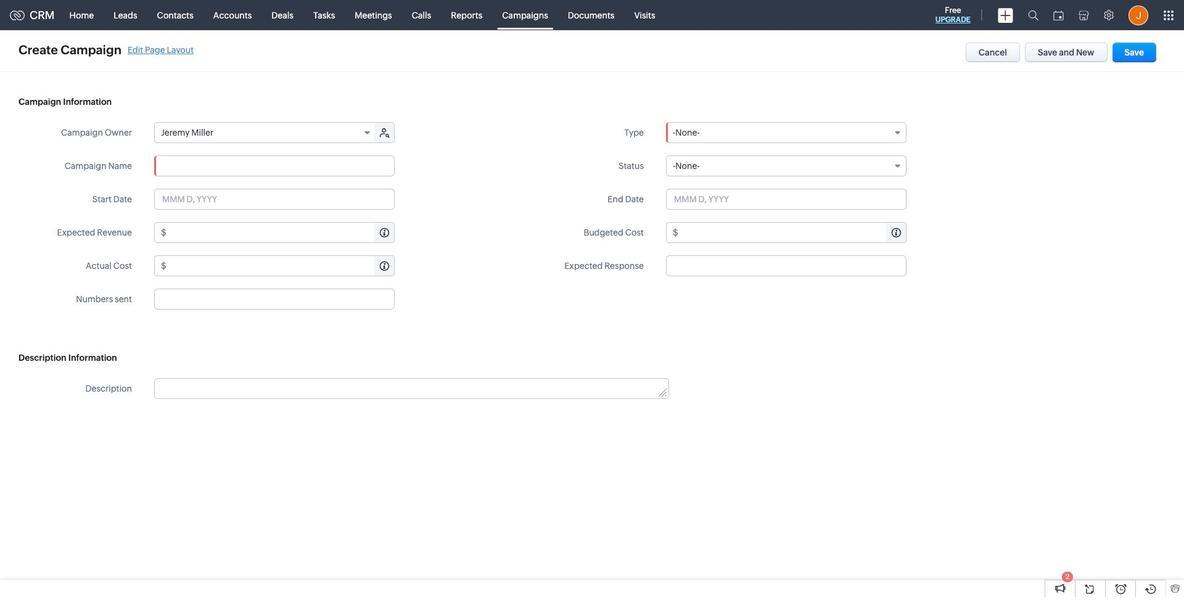 Task type: locate. For each thing, give the bounding box(es) containing it.
None text field
[[154, 156, 395, 177], [168, 223, 394, 243], [681, 223, 907, 243], [667, 256, 907, 276], [168, 256, 394, 276], [154, 289, 395, 310], [155, 379, 669, 399], [154, 156, 395, 177], [168, 223, 394, 243], [681, 223, 907, 243], [667, 256, 907, 276], [168, 256, 394, 276], [154, 289, 395, 310], [155, 379, 669, 399]]

None field
[[667, 122, 907, 143], [155, 123, 376, 143], [667, 156, 907, 177], [667, 122, 907, 143], [155, 123, 376, 143], [667, 156, 907, 177]]

MMM D, YYYY text field
[[154, 189, 395, 210]]

calendar image
[[1054, 10, 1065, 20]]

search image
[[1029, 10, 1039, 20]]

MMM D, YYYY text field
[[667, 189, 907, 210]]

logo image
[[10, 10, 25, 20]]

profile image
[[1129, 5, 1149, 25]]

create menu image
[[999, 8, 1014, 23]]



Task type: describe. For each thing, give the bounding box(es) containing it.
search element
[[1021, 0, 1047, 30]]

profile element
[[1122, 0, 1157, 30]]

create menu element
[[991, 0, 1021, 30]]



Task type: vqa. For each thing, say whether or not it's contained in the screenshot.
Search element
yes



